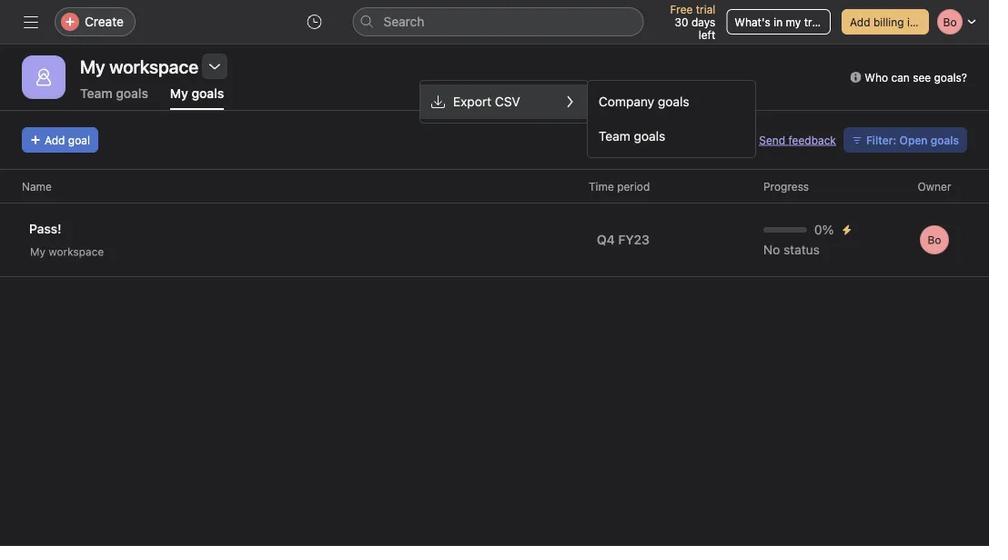 Task type: vqa. For each thing, say whether or not it's contained in the screenshot.
leftmost My
yes



Task type: describe. For each thing, give the bounding box(es) containing it.
days
[[692, 15, 716, 28]]

bo button
[[920, 226, 949, 255]]

expand sidebar image
[[24, 15, 38, 29]]

my workspace
[[80, 56, 198, 77]]

export csv
[[453, 94, 520, 109]]

trial
[[696, 3, 716, 15]]

goals right company
[[658, 94, 689, 109]]

goals down company goals
[[634, 129, 665, 144]]

bo
[[928, 234, 941, 247]]

add goal
[[45, 134, 90, 147]]

1 horizontal spatial team goals
[[599, 129, 665, 144]]

pass! link
[[29, 219, 76, 239]]

progress
[[763, 180, 809, 193]]

my workspace
[[30, 246, 104, 258]]

search list box
[[353, 7, 644, 36]]

my goals
[[170, 86, 224, 101]]

search
[[384, 14, 424, 29]]

no status
[[763, 243, 820, 258]]

my
[[786, 15, 801, 28]]

feedback
[[789, 134, 836, 147]]

0 horizontal spatial team goals
[[80, 86, 148, 101]]

team goals link
[[80, 86, 148, 110]]

info
[[907, 15, 926, 28]]

filter: open goals
[[866, 134, 959, 147]]

goals inside "link"
[[192, 86, 224, 101]]

free trial 30 days left
[[670, 3, 716, 41]]

what's in my trial? button
[[726, 9, 831, 35]]

0%
[[814, 222, 834, 238]]

send
[[759, 134, 785, 147]]

send feedback link
[[759, 132, 836, 148]]

billing
[[874, 15, 904, 28]]

csv
[[495, 94, 520, 109]]

workspace
[[49, 246, 104, 258]]

q4
[[597, 233, 615, 248]]

create button
[[55, 7, 136, 36]]

left
[[699, 28, 716, 41]]

name
[[22, 180, 52, 193]]

add goal button
[[22, 127, 98, 153]]

owner
[[918, 180, 951, 193]]

what's
[[735, 15, 771, 28]]

add billing info button
[[842, 9, 929, 35]]

fy23
[[618, 233, 650, 248]]

pass!
[[29, 222, 61, 237]]

no
[[763, 243, 780, 258]]

my workspace button
[[22, 239, 134, 265]]

remove image
[[111, 245, 126, 259]]



Task type: locate. For each thing, give the bounding box(es) containing it.
export
[[453, 94, 492, 109]]

1 vertical spatial team
[[599, 129, 630, 144]]

what's in my trial?
[[735, 15, 829, 28]]

my for my goals
[[170, 86, 188, 101]]

my down pass!
[[30, 246, 46, 258]]

my inside "link"
[[170, 86, 188, 101]]

team goals
[[80, 86, 148, 101], [599, 129, 665, 144]]

my
[[170, 86, 188, 101], [30, 246, 46, 258]]

status
[[784, 243, 820, 258]]

0 vertical spatial team
[[80, 86, 113, 101]]

goals right open
[[931, 134, 959, 147]]

goals down show options image
[[192, 86, 224, 101]]

add inside button
[[45, 134, 65, 147]]

goal
[[68, 134, 90, 147]]

my down my workspace at the top left of the page
[[170, 86, 188, 101]]

0 horizontal spatial my
[[30, 246, 46, 258]]

1 horizontal spatial add
[[850, 15, 870, 28]]

my goals link
[[170, 86, 224, 110]]

add
[[850, 15, 870, 28], [45, 134, 65, 147]]

goals inside dropdown button
[[931, 134, 959, 147]]

company goals
[[599, 94, 689, 109]]

1 horizontal spatial my
[[170, 86, 188, 101]]

team
[[80, 86, 113, 101], [599, 129, 630, 144]]

history image
[[307, 15, 322, 29]]

who
[[865, 71, 888, 84]]

team goals down my workspace at the top left of the page
[[80, 86, 148, 101]]

0 horizontal spatial add
[[45, 134, 65, 147]]

time period
[[589, 180, 650, 193]]

0 vertical spatial team goals
[[80, 86, 148, 101]]

1 horizontal spatial team
[[599, 129, 630, 144]]

create
[[85, 14, 124, 29]]

export csv menu item
[[420, 85, 588, 119]]

filter:
[[866, 134, 897, 147]]

0 vertical spatial my
[[170, 86, 188, 101]]

30
[[675, 15, 688, 28]]

goals down my workspace at the top left of the page
[[116, 86, 148, 101]]

trial?
[[804, 15, 829, 28]]

search button
[[353, 7, 644, 36]]

1 vertical spatial my
[[30, 246, 46, 258]]

who can see goals?
[[865, 71, 967, 84]]

in
[[774, 15, 783, 28]]

goals
[[116, 86, 148, 101], [192, 86, 224, 101], [658, 94, 689, 109], [634, 129, 665, 144], [931, 134, 959, 147]]

q4 fy23 button
[[589, 228, 672, 253]]

see
[[913, 71, 931, 84]]

can
[[891, 71, 910, 84]]

team up goal
[[80, 86, 113, 101]]

add inside "button"
[[850, 15, 870, 28]]

company
[[599, 94, 654, 109]]

0 vertical spatial add
[[850, 15, 870, 28]]

add for add billing info
[[850, 15, 870, 28]]

open
[[900, 134, 928, 147]]

goals?
[[934, 71, 967, 84]]

team down company
[[599, 129, 630, 144]]

free
[[670, 3, 693, 15]]

my inside dropdown button
[[30, 246, 46, 258]]

period
[[617, 180, 650, 193]]

my for my workspace
[[30, 246, 46, 258]]

time
[[589, 180, 614, 193]]

0 horizontal spatial team
[[80, 86, 113, 101]]

show options image
[[208, 59, 222, 74]]

filter: open goals button
[[843, 127, 967, 153]]

team goals down company
[[599, 129, 665, 144]]

add billing info
[[850, 15, 926, 28]]

add left billing
[[850, 15, 870, 28]]

1 vertical spatial add
[[45, 134, 65, 147]]

add for add goal
[[45, 134, 65, 147]]

1 vertical spatial team goals
[[599, 129, 665, 144]]

add left goal
[[45, 134, 65, 147]]

q4 fy23
[[597, 233, 650, 248]]

send feedback
[[759, 134, 836, 147]]



